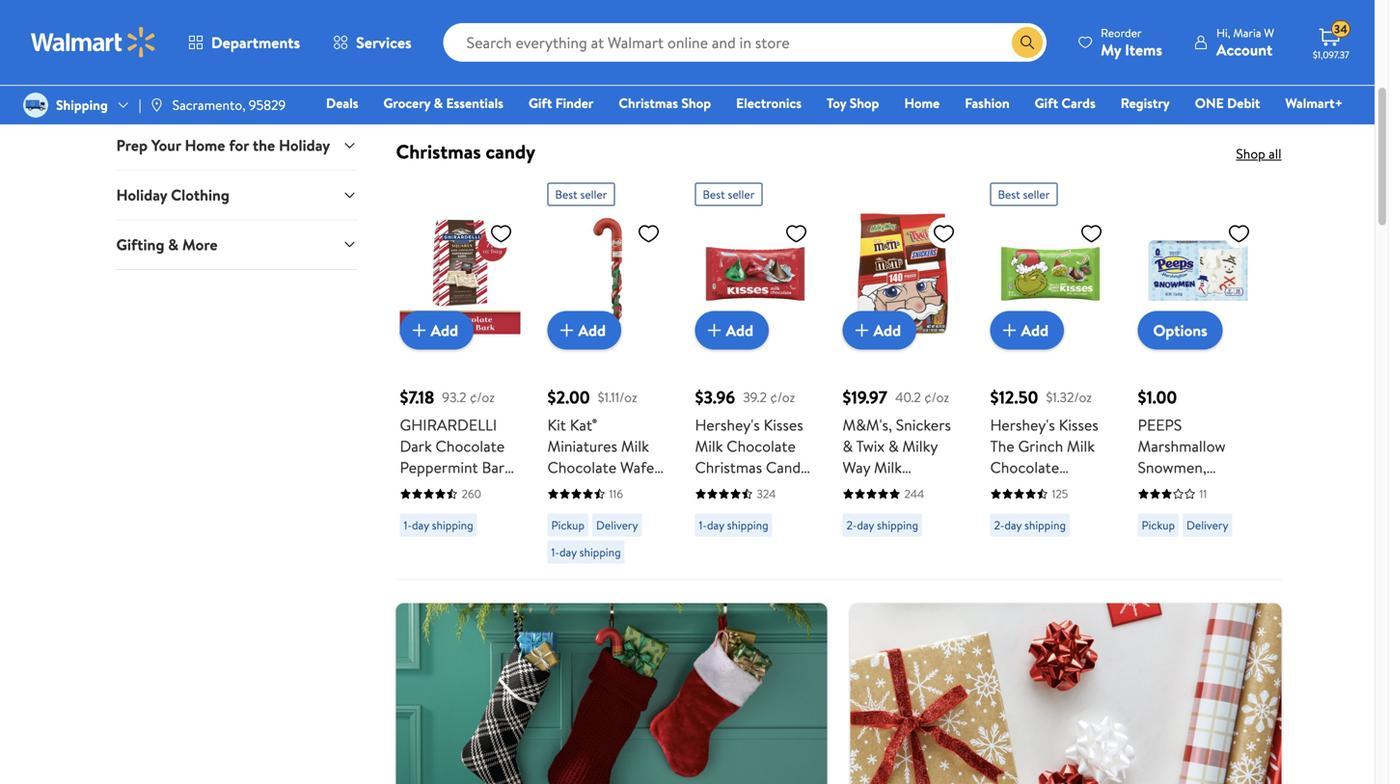Task type: describe. For each thing, give the bounding box(es) containing it.
christmas shop link
[[610, 93, 720, 113]]

sacramento,
[[172, 95, 246, 114]]

day right 140
[[1005, 517, 1022, 533]]

deals link for the grocery & essentials link
[[317, 93, 367, 113]]

home inside dropdown button
[[185, 135, 225, 156]]

oz inside $3.96 39.2 ¢/oz hershey's kisses milk chocolate christmas candy, bag 10.1 oz
[[749, 478, 764, 499]]

meals
[[851, 93, 890, 114]]

2 pickup from the left
[[1142, 517, 1175, 533]]

2 horizontal spatial 1-day shipping
[[699, 517, 769, 533]]

sacramento, 95829
[[172, 95, 286, 114]]

shipping down cane
[[579, 544, 621, 560]]

debit
[[1227, 94, 1260, 112]]

2 list from the top
[[384, 603, 1293, 784]]

snickers
[[896, 414, 951, 436]]

add button for $12.50
[[990, 311, 1064, 350]]

top
[[1178, 93, 1202, 114]]

39.2
[[743, 388, 767, 407]]

shipping up white
[[432, 517, 473, 533]]

2 delivery from the left
[[1187, 517, 1228, 533]]

$1.00 peeps marshmallow snowmen, christmas candy, 3 count (1.5 ounce)
[[1138, 385, 1255, 542]]

grinch
[[1018, 436, 1063, 457]]

prep
[[116, 135, 148, 156]]

$3.96
[[695, 385, 735, 409]]

1 2- from the left
[[846, 517, 857, 533]]

product group containing $1.00
[[1138, 175, 1258, 572]]

gift for gift finder
[[529, 94, 552, 112]]

hi, maria w account
[[1216, 25, 1274, 60]]

gifting
[[116, 234, 164, 255]]

add to cart image for $19.97
[[850, 319, 873, 342]]

layered
[[459, 499, 512, 520]]

options
[[1153, 320, 1207, 341]]

holiday clothing button
[[116, 170, 357, 219]]

way
[[843, 457, 870, 478]]

one debit
[[1195, 94, 1260, 112]]

$12.50 $1.32/oz hershey's kisses the grinch milk chocolate christmas candy, bag 9.5 oz
[[990, 385, 1107, 520]]

holiday inside dropdown button
[[279, 135, 330, 156]]

holiday for holiday fashion
[[1015, 93, 1065, 114]]

kat®
[[570, 414, 597, 436]]

fashion
[[1069, 93, 1117, 114]]

add to favorites list, kit kat® miniatures milk chocolate wafer christmas candy, plastic cane 1.8 oz image
[[637, 221, 660, 245]]

¢/oz for $19.97
[[924, 388, 949, 407]]

the
[[253, 135, 275, 156]]

ghirardelli dark chocolate peppermint bark chocolate squares, layered dark chocolate and white chocolate candy, 7.7 oz bag image
[[400, 214, 520, 334]]

1 add button from the left
[[400, 311, 474, 350]]

toy
[[827, 94, 846, 112]]

one debit link
[[1186, 93, 1269, 113]]

$19.97 40.2 ¢/oz m&m's, snickers & twix & milky way milk chocolate christmas candy variety pack - 140 ct
[[843, 385, 962, 563]]

count
[[1150, 499, 1191, 520]]

product group containing $3.96
[[695, 175, 816, 572]]

services
[[356, 32, 412, 53]]

prep your home for the holiday
[[116, 135, 330, 156]]

w
[[1264, 25, 1274, 41]]

toy shop
[[827, 94, 879, 112]]

milk inside $3.96 39.2 ¢/oz hershey's kisses milk chocolate christmas candy, bag 10.1 oz
[[695, 436, 723, 457]]

9.5
[[1019, 499, 1038, 520]]

product group containing $2.00
[[547, 175, 668, 572]]

-
[[929, 520, 935, 542]]

holiday for holiday clothing
[[116, 184, 167, 206]]

add button for $3.96
[[695, 311, 769, 350]]

essentials
[[446, 94, 503, 112]]

registry
[[1121, 94, 1170, 112]]

95829
[[249, 95, 286, 114]]

kit kat® miniatures milk chocolate wafer christmas candy, plastic cane 1.8 oz image
[[547, 214, 668, 334]]

1 2-day shipping from the left
[[846, 517, 918, 533]]

1 list item from the left
[[384, 603, 839, 784]]

(1.5
[[1195, 499, 1217, 520]]

account
[[1216, 39, 1273, 60]]

bag inside $12.50 $1.32/oz hershey's kisses the grinch milk chocolate christmas candy, bag 9.5 oz
[[990, 499, 1015, 520]]

squares,
[[400, 499, 456, 520]]

hershey's inside $12.50 $1.32/oz hershey's kisses the grinch milk chocolate christmas candy, bag 9.5 oz
[[990, 414, 1055, 436]]

Walmart Site-Wide search field
[[443, 23, 1047, 62]]

11
[[1200, 486, 1207, 502]]

kit
[[547, 414, 566, 436]]

services button
[[316, 19, 428, 66]]

all
[[1269, 144, 1282, 163]]

Search search field
[[443, 23, 1047, 62]]

christmas inside $12.50 $1.32/oz hershey's kisses the grinch milk chocolate christmas candy, bag 9.5 oz
[[990, 478, 1057, 499]]

4 add from the left
[[873, 320, 901, 341]]

electronics link
[[727, 93, 810, 113]]

¢/oz for $7.18
[[470, 388, 495, 407]]

2 dark from the top
[[400, 520, 432, 542]]

cane
[[595, 499, 629, 520]]

reorder
[[1101, 25, 1142, 41]]

hershey's kisses the grinch milk chocolate christmas candy, bag 9.5 oz image
[[990, 214, 1111, 334]]

variety
[[843, 520, 890, 542]]

$1.32/oz
[[1046, 388, 1092, 407]]

twix
[[856, 436, 885, 457]]

1 delivery from the left
[[596, 517, 638, 533]]

kisses inside $12.50 $1.32/oz hershey's kisses the grinch milk chocolate christmas candy, bag 9.5 oz
[[1059, 414, 1099, 436]]

oz inside $12.50 $1.32/oz hershey's kisses the grinch milk chocolate christmas candy, bag 9.5 oz
[[1042, 499, 1057, 520]]

seller for $3.96
[[728, 186, 755, 203]]

add to favorites list, hershey's kisses the grinch milk chocolate christmas candy, bag 9.5 oz image
[[1080, 221, 1103, 245]]

260
[[462, 486, 481, 502]]

140
[[938, 520, 962, 542]]

gifting & more button
[[116, 219, 357, 269]]

product group containing $12.50
[[990, 175, 1111, 572]]

your
[[151, 135, 181, 156]]

gatherings
[[907, 93, 978, 114]]

walmart+
[[1285, 94, 1343, 112]]

1 horizontal spatial deals
[[442, 93, 478, 114]]

chocolate inside $19.97 40.2 ¢/oz m&m's, snickers & twix & milky way milk chocolate christmas candy variety pack - 140 ct
[[843, 478, 912, 499]]

walmart+ link
[[1277, 93, 1351, 113]]

walmart image
[[31, 27, 156, 58]]

meals & gatherings
[[851, 93, 978, 114]]

top toys list
[[1178, 93, 1257, 114]]

peppermint
[[400, 457, 478, 478]]

christmas decor link
[[547, 0, 676, 115]]

christmas decor
[[557, 93, 666, 114]]

list
[[1237, 93, 1257, 114]]

& for gatherings
[[893, 93, 904, 114]]

candy, inside $1.00 peeps marshmallow snowmen, christmas candy, 3 count (1.5 ounce)
[[1209, 478, 1255, 499]]

grocery & essentials link
[[375, 93, 512, 113]]

my
[[1101, 39, 1121, 60]]

toys
[[1205, 93, 1234, 114]]

plastic
[[547, 499, 591, 520]]

add for $2.00
[[578, 320, 606, 341]]

1 horizontal spatial home
[[904, 94, 940, 112]]

chocolate inside $12.50 $1.32/oz hershey's kisses the grinch milk chocolate christmas candy, bag 9.5 oz
[[990, 457, 1059, 478]]

m&m's, snickers & twix & milky way milk chocolate christmas candy variety pack - 140 ct image
[[843, 214, 963, 334]]

seller for $2.00
[[580, 186, 607, 203]]

hi,
[[1216, 25, 1230, 41]]

christmas inside $19.97 40.2 ¢/oz m&m's, snickers & twix & milky way milk chocolate christmas candy variety pack - 140 ct
[[843, 499, 910, 520]]

prep your home for the holiday button
[[116, 120, 357, 170]]

candy, inside the $2.00 $1.11/oz kit kat® miniatures milk chocolate wafer christmas candy, plastic cane 1.8 oz
[[618, 478, 664, 499]]

bag inside $3.96 39.2 ¢/oz hershey's kisses milk chocolate christmas candy, bag 10.1 oz
[[695, 478, 720, 499]]

the
[[990, 436, 1014, 457]]

hershey's inside $3.96 39.2 ¢/oz hershey's kisses milk chocolate christmas candy, bag 10.1 oz
[[695, 414, 760, 436]]

for
[[229, 135, 249, 156]]

2 list item from the left
[[839, 603, 1293, 784]]

best for $2.00
[[555, 186, 577, 203]]

1 pickup from the left
[[551, 517, 585, 533]]

3
[[1138, 499, 1146, 520]]



Task type: vqa. For each thing, say whether or not it's contained in the screenshot.
one
yes



Task type: locate. For each thing, give the bounding box(es) containing it.
2 horizontal spatial best seller
[[998, 186, 1050, 203]]

add to favorites list, m&m's, snickers & twix & milky way milk chocolate christmas candy variety pack - 140 ct image
[[932, 221, 955, 245]]

3 seller from the left
[[1023, 186, 1050, 203]]

clothing
[[171, 184, 229, 206]]

bag left 9.5
[[990, 499, 1015, 520]]

1 vertical spatial home
[[185, 135, 225, 156]]

gift
[[728, 93, 754, 114], [529, 94, 552, 112], [1035, 94, 1058, 112]]

3 add from the left
[[726, 320, 753, 341]]

add up 40.2 at right
[[873, 320, 901, 341]]

bag inside $7.18 93.2 ¢/oz ghirardelli dark chocolate peppermint bark chocolate squares, layered dark chocolate and white chocolate candy, 7.7 oz bag
[[439, 584, 464, 605]]

chocolate inside $3.96 39.2 ¢/oz hershey's kisses milk chocolate christmas candy, bag 10.1 oz
[[727, 436, 796, 457]]

1 best from the left
[[555, 186, 577, 203]]

product group
[[400, 175, 520, 605], [547, 175, 668, 572], [695, 175, 816, 572], [843, 175, 963, 572], [990, 175, 1111, 572], [1138, 175, 1258, 572]]

&
[[893, 93, 904, 114], [434, 94, 443, 112], [168, 234, 179, 255], [843, 436, 853, 457], [888, 436, 899, 457]]

gifting & more
[[116, 234, 218, 255]]

$3.96 39.2 ¢/oz hershey's kisses milk chocolate christmas candy, bag 10.1 oz
[[695, 385, 812, 499]]

2 best from the left
[[703, 186, 725, 203]]

0 horizontal spatial hershey's
[[695, 414, 760, 436]]

¢/oz
[[470, 388, 495, 407], [770, 388, 795, 407], [924, 388, 949, 407]]

add to cart image up $2.00
[[555, 319, 578, 342]]

1-day shipping down plastic
[[551, 544, 621, 560]]

0 horizontal spatial best
[[555, 186, 577, 203]]

gift finder
[[529, 94, 594, 112]]

day down plastic
[[559, 544, 577, 560]]

1 horizontal spatial bag
[[695, 478, 720, 499]]

2- left 9.5
[[994, 517, 1005, 533]]

10.1
[[724, 478, 745, 499]]

fashion
[[965, 94, 1010, 112]]

dark down "$7.18"
[[400, 436, 432, 457]]

options link
[[1138, 311, 1223, 350]]

holiday up gifting
[[116, 184, 167, 206]]

1 horizontal spatial add to cart image
[[998, 319, 1021, 342]]

0 horizontal spatial ¢/oz
[[470, 388, 495, 407]]

1 horizontal spatial best seller
[[703, 186, 755, 203]]

¢/oz inside $3.96 39.2 ¢/oz hershey's kisses milk chocolate christmas candy, bag 10.1 oz
[[770, 388, 795, 407]]

add to cart image for $3.96
[[703, 319, 726, 342]]

& for more
[[168, 234, 179, 255]]

2 horizontal spatial gift
[[1035, 94, 1058, 112]]

1 horizontal spatial pickup
[[1142, 517, 1175, 533]]

add button up $19.97
[[843, 311, 916, 350]]

& right twix
[[888, 436, 899, 457]]

add button up the '$12.50'
[[990, 311, 1064, 350]]

best seller up hershey's kisses the grinch milk chocolate christmas candy, bag 9.5 oz image
[[998, 186, 1050, 203]]

oz right 9.5
[[1042, 499, 1057, 520]]

7.7
[[400, 584, 417, 605]]

shipping
[[432, 517, 473, 533], [727, 517, 769, 533], [877, 517, 918, 533], [1024, 517, 1066, 533], [579, 544, 621, 560]]

pack
[[894, 520, 925, 542]]

2 vertical spatial holiday
[[116, 184, 167, 206]]

2 horizontal spatial 1-
[[699, 517, 707, 533]]

milk inside $12.50 $1.32/oz hershey's kisses the grinch milk chocolate christmas candy, bag 9.5 oz
[[1067, 436, 1095, 457]]

1 product group from the left
[[400, 175, 520, 605]]

add to cart image
[[703, 319, 726, 342], [998, 319, 1021, 342]]

deals link for christmas decor link
[[396, 0, 524, 115]]

1 horizontal spatial 2-day shipping
[[994, 517, 1066, 533]]

bag left 10.1
[[695, 478, 720, 499]]

0 horizontal spatial gift
[[529, 94, 552, 112]]

0 horizontal spatial 1-
[[404, 517, 412, 533]]

 image
[[23, 93, 48, 118]]

shop
[[681, 94, 711, 112], [850, 94, 879, 112], [1236, 144, 1265, 163]]

christmas inside the $2.00 $1.11/oz kit kat® miniatures milk chocolate wafer christmas candy, plastic cane 1.8 oz
[[547, 478, 615, 499]]

1 horizontal spatial add to cart image
[[555, 319, 578, 342]]

6 product group from the left
[[1138, 175, 1258, 572]]

1 horizontal spatial kisses
[[1059, 414, 1099, 436]]

& left twix
[[843, 436, 853, 457]]

add to cart image for $12.50
[[998, 319, 1021, 342]]

244
[[904, 486, 924, 502]]

5 add from the left
[[1021, 320, 1049, 341]]

2 2- from the left
[[994, 517, 1005, 533]]

add to favorites list, peeps marshmallow snowmen, christmas candy, 3 count (1.5 ounce) image
[[1228, 221, 1251, 245]]

shop all
[[1236, 144, 1282, 163]]

324
[[757, 486, 776, 502]]

add to favorites list, ghirardelli dark chocolate peppermint bark chocolate squares, layered dark chocolate and white chocolate candy, 7.7 oz bag image
[[490, 221, 513, 245]]

milk right grinch
[[1067, 436, 1095, 457]]

delivery down '116'
[[596, 517, 638, 533]]

holiday inside 'link'
[[1015, 93, 1065, 114]]

ounce)
[[1138, 520, 1187, 542]]

departments button
[[172, 19, 316, 66]]

0 vertical spatial home
[[904, 94, 940, 112]]

add up $2.00
[[578, 320, 606, 341]]

& right grocery
[[434, 94, 443, 112]]

best up hershey's kisses milk chocolate christmas candy, bag 10.1 oz image
[[703, 186, 725, 203]]

1-day shipping
[[404, 517, 473, 533], [699, 517, 769, 533], [551, 544, 621, 560]]

3 product group from the left
[[695, 175, 816, 572]]

2 2-day shipping from the left
[[994, 517, 1066, 533]]

kisses down $1.32/oz
[[1059, 414, 1099, 436]]

2 horizontal spatial holiday
[[1015, 93, 1065, 114]]

¢/oz right 40.2 at right
[[924, 388, 949, 407]]

& right meals at the right of the page
[[893, 93, 904, 114]]

oz left cane
[[547, 520, 562, 542]]

search icon image
[[1020, 35, 1035, 50]]

0 horizontal spatial add to cart image
[[408, 319, 431, 342]]

product group containing $19.97
[[843, 175, 963, 572]]

1 vertical spatial list
[[384, 603, 1293, 784]]

gift for gift cards
[[1035, 94, 1058, 112]]

1 horizontal spatial 1-day shipping
[[551, 544, 621, 560]]

0 horizontal spatial home
[[185, 135, 225, 156]]

christmas inside list
[[557, 93, 624, 114]]

deals link
[[396, 0, 524, 115], [317, 93, 367, 113]]

1 horizontal spatial ¢/oz
[[770, 388, 795, 407]]

0 horizontal spatial add to cart image
[[703, 319, 726, 342]]

40.2
[[895, 388, 921, 407]]

peeps
[[1138, 414, 1182, 436]]

2 best seller from the left
[[703, 186, 755, 203]]

christmas inside $3.96 39.2 ¢/oz hershey's kisses milk chocolate christmas candy, bag 10.1 oz
[[695, 457, 762, 478]]

holiday
[[1015, 93, 1065, 114], [279, 135, 330, 156], [116, 184, 167, 206]]

¢/oz inside $7.18 93.2 ¢/oz ghirardelli dark chocolate peppermint bark chocolate squares, layered dark chocolate and white chocolate candy, 7.7 oz bag
[[470, 388, 495, 407]]

0 horizontal spatial deals link
[[317, 93, 367, 113]]

pickup
[[551, 517, 585, 533], [1142, 517, 1175, 533]]

2-day shipping up ct
[[846, 517, 918, 533]]

candy, inside $3.96 39.2 ¢/oz hershey's kisses milk chocolate christmas candy, bag 10.1 oz
[[766, 457, 812, 478]]

gift for gift finder
[[728, 93, 754, 114]]

oz inside $7.18 93.2 ¢/oz ghirardelli dark chocolate peppermint bark chocolate squares, layered dark chocolate and white chocolate candy, 7.7 oz bag
[[420, 584, 435, 605]]

marshmallow
[[1138, 436, 1226, 457]]

shipping
[[56, 95, 108, 114]]

add up the '$12.50'
[[1021, 320, 1049, 341]]

list containing deals
[[384, 0, 1293, 115]]

2 add button from the left
[[547, 311, 621, 350]]

1-day shipping up white
[[404, 517, 473, 533]]

kisses inside $3.96 39.2 ¢/oz hershey's kisses milk chocolate christmas candy, bag 10.1 oz
[[764, 414, 803, 436]]

candy, inside $12.50 $1.32/oz hershey's kisses the grinch milk chocolate christmas candy, bag 9.5 oz
[[1061, 478, 1107, 499]]

grocery & essentials
[[383, 94, 503, 112]]

best for $12.50
[[998, 186, 1020, 203]]

day up ct
[[857, 517, 874, 533]]

best up hershey's kisses the grinch milk chocolate christmas candy, bag 9.5 oz image
[[998, 186, 1020, 203]]

1- right 1.8
[[699, 517, 707, 533]]

bag down white
[[439, 584, 464, 605]]

add button for $2.00
[[547, 311, 621, 350]]

1 add to cart image from the left
[[703, 319, 726, 342]]

$12.50
[[990, 385, 1038, 409]]

3 add button from the left
[[695, 311, 769, 350]]

seller for $12.50
[[1023, 186, 1050, 203]]

day down 10.1
[[707, 517, 724, 533]]

best seller up hershey's kisses milk chocolate christmas candy, bag 10.1 oz image
[[703, 186, 755, 203]]

& inside list
[[893, 93, 904, 114]]

electronics
[[736, 94, 802, 112]]

milk inside the $2.00 $1.11/oz kit kat® miniatures milk chocolate wafer christmas candy, plastic cane 1.8 oz
[[621, 436, 649, 457]]

home left for
[[185, 135, 225, 156]]

add to cart image up $3.96
[[703, 319, 726, 342]]

1 horizontal spatial best
[[703, 186, 725, 203]]

hershey's
[[695, 414, 760, 436], [990, 414, 1055, 436]]

1 horizontal spatial holiday
[[279, 135, 330, 156]]

$7.18 93.2 ¢/oz ghirardelli dark chocolate peppermint bark chocolate squares, layered dark chocolate and white chocolate candy, 7.7 oz bag
[[400, 385, 519, 605]]

shipping down 125
[[1024, 517, 1066, 533]]

seller up hershey's kisses milk chocolate christmas candy, bag 10.1 oz image
[[728, 186, 755, 203]]

white
[[428, 542, 467, 563]]

christmas shop
[[619, 94, 711, 112]]

add up 39.2
[[726, 320, 753, 341]]

1 ¢/oz from the left
[[470, 388, 495, 407]]

3 ¢/oz from the left
[[924, 388, 949, 407]]

gift inside list
[[728, 93, 754, 114]]

2- up ct
[[846, 517, 857, 533]]

0 vertical spatial list
[[384, 0, 1293, 115]]

candy, inside $7.18 93.2 ¢/oz ghirardelli dark chocolate peppermint bark chocolate squares, layered dark chocolate and white chocolate candy, 7.7 oz bag
[[473, 563, 519, 584]]

holiday fashion
[[1015, 93, 1117, 114]]

shop for christmas shop
[[681, 94, 711, 112]]

more
[[182, 234, 218, 255]]

chocolate inside the $2.00 $1.11/oz kit kat® miniatures milk chocolate wafer christmas candy, plastic cane 1.8 oz
[[547, 457, 617, 478]]

2 ¢/oz from the left
[[770, 388, 795, 407]]

1 hershey's from the left
[[695, 414, 760, 436]]

hershey's kisses milk chocolate christmas candy, bag 10.1 oz image
[[695, 214, 816, 334]]

add to cart image up the '$12.50'
[[998, 319, 1021, 342]]

hershey's down $3.96
[[695, 414, 760, 436]]

shop right decor
[[681, 94, 711, 112]]

0 vertical spatial dark
[[400, 436, 432, 457]]

125
[[1052, 486, 1068, 502]]

add button up $2.00
[[547, 311, 621, 350]]

oz right 7.7 at the left bottom
[[420, 584, 435, 605]]

¢/oz inside $19.97 40.2 ¢/oz m&m's, snickers & twix & milky way milk chocolate christmas candy variety pack - 140 ct
[[924, 388, 949, 407]]

christmas inside $1.00 peeps marshmallow snowmen, christmas candy, 3 count (1.5 ounce)
[[1138, 478, 1205, 499]]

2-day shipping down 125
[[994, 517, 1066, 533]]

1 add to cart image from the left
[[408, 319, 431, 342]]

1- down plastic
[[551, 544, 559, 560]]

2 seller from the left
[[728, 186, 755, 203]]

2 horizontal spatial add to cart image
[[850, 319, 873, 342]]

1 kisses from the left
[[764, 414, 803, 436]]

kisses down 39.2
[[764, 414, 803, 436]]

$19.97
[[843, 385, 887, 409]]

fashion link
[[956, 93, 1018, 113]]

$7.18
[[400, 385, 434, 409]]

1 horizontal spatial 2-
[[994, 517, 1005, 533]]

4 product group from the left
[[843, 175, 963, 572]]

add button up 93.2
[[400, 311, 474, 350]]

registry link
[[1112, 93, 1179, 113]]

2 horizontal spatial shop
[[1236, 144, 1265, 163]]

2 horizontal spatial best
[[998, 186, 1020, 203]]

hershey's down the '$12.50'
[[990, 414, 1055, 436]]

shipping left -
[[877, 517, 918, 533]]

milk up '116'
[[621, 436, 649, 457]]

1 list from the top
[[384, 0, 1293, 115]]

deals left grocery
[[326, 94, 358, 112]]

deals up christmas candy
[[442, 93, 478, 114]]

add to favorites list, hershey's kisses milk chocolate christmas candy, bag 10.1 oz image
[[785, 221, 808, 245]]

1 horizontal spatial gift
[[728, 93, 754, 114]]

add up 93.2
[[431, 320, 458, 341]]

seller up kit kat® miniatures milk chocolate wafer christmas candy, plastic cane 1.8 oz image
[[580, 186, 607, 203]]

$1.00
[[1138, 385, 1177, 409]]

gift finder link
[[520, 93, 602, 113]]

ct
[[843, 542, 859, 563]]

1 horizontal spatial deals link
[[396, 0, 524, 115]]

1 horizontal spatial delivery
[[1187, 517, 1228, 533]]

2 product group from the left
[[547, 175, 668, 572]]

1 add from the left
[[431, 320, 458, 341]]

ghirardelli
[[400, 414, 497, 436]]

holiday right the the
[[279, 135, 330, 156]]

1-day shipping down 10.1
[[699, 517, 769, 533]]

gift cards link
[[1026, 93, 1104, 113]]

oz inside the $2.00 $1.11/oz kit kat® miniatures milk chocolate wafer christmas candy, plastic cane 1.8 oz
[[547, 520, 562, 542]]

2 horizontal spatial seller
[[1023, 186, 1050, 203]]

1 horizontal spatial seller
[[728, 186, 755, 203]]

best seller for $2.00
[[555, 186, 607, 203]]

product group containing $7.18
[[400, 175, 520, 605]]

0 horizontal spatial 2-
[[846, 517, 857, 533]]

add for $12.50
[[1021, 320, 1049, 341]]

 image
[[149, 97, 165, 113]]

add to cart image for $7.18
[[408, 319, 431, 342]]

list item
[[384, 603, 839, 784], [839, 603, 1293, 784]]

0 horizontal spatial 2-day shipping
[[846, 517, 918, 533]]

3 add to cart image from the left
[[850, 319, 873, 342]]

add to cart image
[[408, 319, 431, 342], [555, 319, 578, 342], [850, 319, 873, 342]]

116
[[609, 486, 623, 502]]

3 best seller from the left
[[998, 186, 1050, 203]]

& for essentials
[[434, 94, 443, 112]]

1.8
[[633, 499, 650, 520]]

best for $3.96
[[703, 186, 725, 203]]

delivery down 11
[[1187, 517, 1228, 533]]

list
[[384, 0, 1293, 115], [384, 603, 1293, 784]]

grocery
[[383, 94, 430, 112]]

34
[[1334, 21, 1348, 37]]

best seller
[[555, 186, 607, 203], [703, 186, 755, 203], [998, 186, 1050, 203]]

4 add button from the left
[[843, 311, 916, 350]]

best seller for $12.50
[[998, 186, 1050, 203]]

holiday inside dropdown button
[[116, 184, 167, 206]]

pickup left cane
[[551, 517, 585, 533]]

items
[[1125, 39, 1162, 60]]

1 horizontal spatial shop
[[850, 94, 879, 112]]

0 horizontal spatial bag
[[439, 584, 464, 605]]

wafer
[[620, 457, 660, 478]]

0 horizontal spatial delivery
[[596, 517, 638, 533]]

best seller up kit kat® miniatures milk chocolate wafer christmas candy, plastic cane 1.8 oz image
[[555, 186, 607, 203]]

shipping down 324 at right
[[727, 517, 769, 533]]

oz right 10.1
[[749, 478, 764, 499]]

& left more
[[168, 234, 179, 255]]

¢/oz right 93.2
[[470, 388, 495, 407]]

¢/oz right 39.2
[[770, 388, 795, 407]]

toy shop link
[[818, 93, 888, 113]]

2-
[[846, 517, 857, 533], [994, 517, 1005, 533]]

gift finder link
[[699, 0, 827, 115]]

2 add from the left
[[578, 320, 606, 341]]

$1,097.37
[[1313, 48, 1350, 61]]

0 horizontal spatial seller
[[580, 186, 607, 203]]

and
[[400, 542, 424, 563]]

0 horizontal spatial kisses
[[764, 414, 803, 436]]

finder
[[555, 94, 594, 112]]

christmas
[[557, 93, 624, 114], [619, 94, 678, 112], [396, 138, 481, 165], [695, 457, 762, 478], [547, 478, 615, 499], [990, 478, 1057, 499], [1138, 478, 1205, 499], [843, 499, 910, 520]]

2 add to cart image from the left
[[998, 319, 1021, 342]]

dark up 7.7 at the left bottom
[[400, 520, 432, 542]]

shop left all
[[1236, 144, 1265, 163]]

2 horizontal spatial bag
[[990, 499, 1015, 520]]

1 horizontal spatial 1-
[[551, 544, 559, 560]]

finder
[[758, 93, 798, 114]]

best up kit kat® miniatures milk chocolate wafer christmas candy, plastic cane 1.8 oz image
[[555, 186, 577, 203]]

5 add button from the left
[[990, 311, 1064, 350]]

milk inside $19.97 40.2 ¢/oz m&m's, snickers & twix & milky way milk chocolate christmas candy variety pack - 140 ct
[[874, 457, 902, 478]]

add to cart image up $19.97
[[850, 319, 873, 342]]

2 horizontal spatial ¢/oz
[[924, 388, 949, 407]]

$2.00
[[547, 385, 590, 409]]

1- up and
[[404, 517, 412, 533]]

pickup left (1.5
[[1142, 517, 1175, 533]]

1 seller from the left
[[580, 186, 607, 203]]

seller up hershey's kisses the grinch milk chocolate christmas candy, bag 9.5 oz image
[[1023, 186, 1050, 203]]

bark
[[482, 457, 512, 478]]

add button up $3.96
[[695, 311, 769, 350]]

home link
[[896, 93, 948, 113]]

1 vertical spatial dark
[[400, 520, 432, 542]]

reorder my items
[[1101, 25, 1162, 60]]

2 add to cart image from the left
[[555, 319, 578, 342]]

home right meals at the right of the page
[[904, 94, 940, 112]]

0 vertical spatial holiday
[[1015, 93, 1065, 114]]

0 horizontal spatial holiday
[[116, 184, 167, 206]]

peeps marshmallow snowmen, christmas candy, 3 count (1.5 ounce) image
[[1138, 214, 1258, 334]]

meals & gatherings link
[[850, 0, 979, 115]]

add for $3.96
[[726, 320, 753, 341]]

5 product group from the left
[[990, 175, 1111, 572]]

1 best seller from the left
[[555, 186, 607, 203]]

maria
[[1233, 25, 1261, 41]]

0 horizontal spatial 1-day shipping
[[404, 517, 473, 533]]

milk down $3.96
[[695, 436, 723, 457]]

shop for toy shop
[[850, 94, 879, 112]]

1 vertical spatial holiday
[[279, 135, 330, 156]]

milk right way
[[874, 457, 902, 478]]

holiday left fashion
[[1015, 93, 1065, 114]]

0 horizontal spatial deals
[[326, 94, 358, 112]]

2 kisses from the left
[[1059, 414, 1099, 436]]

day up and
[[412, 517, 429, 533]]

1 horizontal spatial hershey's
[[990, 414, 1055, 436]]

0 horizontal spatial shop
[[681, 94, 711, 112]]

best seller for $3.96
[[703, 186, 755, 203]]

deals
[[442, 93, 478, 114], [326, 94, 358, 112]]

0 horizontal spatial best seller
[[555, 186, 607, 203]]

1-
[[404, 517, 412, 533], [699, 517, 707, 533], [551, 544, 559, 560]]

2 hershey's from the left
[[990, 414, 1055, 436]]

home
[[904, 94, 940, 112], [185, 135, 225, 156]]

oz
[[749, 478, 764, 499], [1042, 499, 1057, 520], [547, 520, 562, 542], [420, 584, 435, 605]]

& inside dropdown button
[[168, 234, 179, 255]]

gift finder
[[728, 93, 798, 114]]

shop right toy
[[850, 94, 879, 112]]

1 dark from the top
[[400, 436, 432, 457]]

0 horizontal spatial pickup
[[551, 517, 585, 533]]

3 best from the left
[[998, 186, 1020, 203]]

add to cart image up "$7.18"
[[408, 319, 431, 342]]



